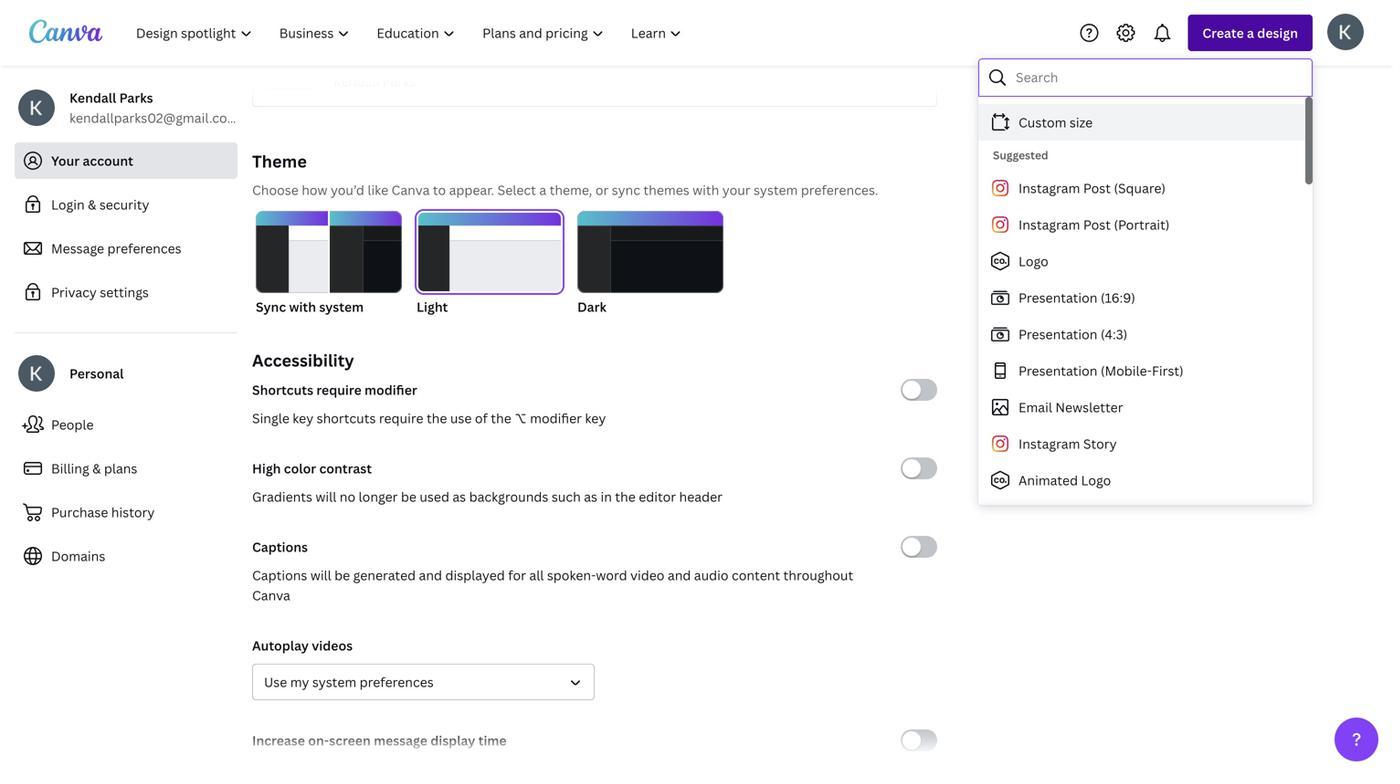 Task type: locate. For each thing, give the bounding box(es) containing it.
will
[[316, 488, 337, 506], [311, 567, 332, 584]]

canva up autoplay
[[252, 587, 290, 605]]

will inside captions will be generated and displayed for all spoken-word video and audio content throughout canva
[[311, 567, 332, 584]]

1 horizontal spatial be
[[401, 488, 417, 506]]

videos
[[312, 637, 353, 655]]

0 vertical spatial canva
[[392, 181, 430, 199]]

high
[[252, 460, 281, 478]]

instagram inside instagram post (portrait) link
[[1019, 216, 1081, 234]]

a
[[1248, 24, 1255, 42], [540, 181, 547, 199]]

1 vertical spatial instagram
[[1019, 216, 1081, 234]]

0 horizontal spatial be
[[335, 567, 350, 584]]

logo
[[1019, 253, 1049, 270], [1082, 472, 1112, 489]]

1 horizontal spatial and
[[668, 567, 691, 584]]

captions up autoplay
[[252, 567, 307, 584]]

privacy
[[51, 284, 97, 301]]

be left generated
[[335, 567, 350, 584]]

Use my system preferences button
[[252, 664, 595, 701]]

preferences up message
[[360, 674, 434, 691]]

system up accessibility
[[319, 298, 364, 316]]

1 vertical spatial system
[[319, 298, 364, 316]]

presentation (mobile-first)
[[1019, 362, 1184, 380]]

(portrait)
[[1114, 216, 1170, 234]]

1 vertical spatial with
[[289, 298, 316, 316]]

be left used
[[401, 488, 417, 506]]

instagram inside instagram post (square) link
[[1019, 180, 1081, 197]]

instagram up animated
[[1019, 435, 1081, 453]]

post up instagram post (portrait)
[[1084, 180, 1111, 197]]

high color contrast
[[252, 460, 372, 478]]

a inside 'dropdown button'
[[1248, 24, 1255, 42]]

single
[[252, 410, 290, 427]]

0 vertical spatial with
[[693, 181, 720, 199]]

1 vertical spatial modifier
[[530, 410, 582, 427]]

0 vertical spatial preferences
[[107, 240, 182, 257]]

parks up kendallparks02@gmail.com
[[119, 89, 153, 106]]

1 horizontal spatial require
[[379, 410, 424, 427]]

& right login
[[88, 196, 96, 213]]

1 post from the top
[[1084, 180, 1111, 197]]

the left ⌥
[[491, 410, 512, 427]]

instagram down the instagram post (square)
[[1019, 216, 1081, 234]]

instagram
[[1019, 180, 1081, 197], [1019, 216, 1081, 234], [1019, 435, 1081, 453]]

1 horizontal spatial parks
[[383, 73, 416, 90]]

parks inside kendall parks kendallparks02@gmail.com
[[119, 89, 153, 106]]

1 vertical spatial be
[[335, 567, 350, 584]]

1 presentation from the top
[[1019, 289, 1098, 307]]

canva left to
[[392, 181, 430, 199]]

system
[[754, 181, 798, 199], [319, 298, 364, 316], [312, 674, 357, 691]]

top level navigation element
[[124, 15, 698, 51]]

2 vertical spatial presentation
[[1019, 362, 1098, 380]]

Sync with system button
[[256, 211, 402, 317]]

0 horizontal spatial key
[[293, 410, 314, 427]]

login & security
[[51, 196, 149, 213]]

a inside theme choose how you'd like canva to appear. select a theme, or sync themes with your system preferences.
[[540, 181, 547, 199]]

and right video
[[668, 567, 691, 584]]

instagram story
[[1019, 435, 1117, 453]]

system for sync with system
[[319, 298, 364, 316]]

post for (square)
[[1084, 180, 1111, 197]]

key right ⌥
[[585, 410, 606, 427]]

message
[[51, 240, 104, 257]]

a right select
[[540, 181, 547, 199]]

presentation up the email newsletter
[[1019, 362, 1098, 380]]

1 horizontal spatial as
[[584, 488, 598, 506]]

1 horizontal spatial kendall
[[334, 73, 380, 90]]

2 captions from the top
[[252, 567, 307, 584]]

presentation down presentation (16:9)
[[1019, 326, 1098, 343]]

my
[[290, 674, 309, 691]]

1 vertical spatial &
[[92, 460, 101, 478]]

preferences up privacy settings link
[[107, 240, 182, 257]]

modifier up single key shortcuts require the use of the ⌥ modifier key
[[365, 382, 417, 399]]

0 horizontal spatial logo
[[1019, 253, 1049, 270]]

1 horizontal spatial key
[[585, 410, 606, 427]]

0 horizontal spatial a
[[540, 181, 547, 199]]

1 vertical spatial canva
[[252, 587, 290, 605]]

will left generated
[[311, 567, 332, 584]]

&
[[88, 196, 96, 213], [92, 460, 101, 478]]

of
[[475, 410, 488, 427]]

1 vertical spatial preferences
[[360, 674, 434, 691]]

word
[[596, 567, 628, 584]]

system right my
[[312, 674, 357, 691]]

1 vertical spatial logo
[[1082, 472, 1112, 489]]

0 vertical spatial be
[[401, 488, 417, 506]]

editor
[[639, 488, 676, 506]]

animated logo link
[[979, 462, 1306, 499]]

kendall down the top level navigation element
[[334, 73, 380, 90]]

shortcuts
[[252, 382, 314, 399]]

instagram post (square) link
[[979, 170, 1306, 207]]

story
[[1084, 435, 1117, 453]]

0 horizontal spatial and
[[419, 567, 442, 584]]

& for billing
[[92, 460, 101, 478]]

2 instagram from the top
[[1019, 216, 1081, 234]]

captions for captions
[[252, 539, 308, 556]]

post down the instagram post (square)
[[1084, 216, 1111, 234]]

1 horizontal spatial preferences
[[360, 674, 434, 691]]

1 instagram from the top
[[1019, 180, 1081, 197]]

purchase
[[51, 504, 108, 521]]

instagram for instagram post (square)
[[1019, 180, 1081, 197]]

0 vertical spatial will
[[316, 488, 337, 506]]

presentation inside presentation (16:9) link
[[1019, 289, 1098, 307]]

as left in
[[584, 488, 598, 506]]

logo down story
[[1082, 472, 1112, 489]]

choose
[[252, 181, 299, 199]]

with
[[693, 181, 720, 199], [289, 298, 316, 316]]

0 horizontal spatial kendall
[[69, 89, 116, 106]]

theme choose how you'd like canva to appear. select a theme, or sync themes with your system preferences.
[[252, 150, 879, 199]]

1 horizontal spatial with
[[693, 181, 720, 199]]

0 horizontal spatial canva
[[252, 587, 290, 605]]

captions
[[252, 539, 308, 556], [252, 567, 307, 584]]

presentation
[[1019, 289, 1098, 307], [1019, 326, 1098, 343], [1019, 362, 1098, 380]]

captions inside captions will be generated and displayed for all spoken-word video and audio content throughout canva
[[252, 567, 307, 584]]

create
[[1203, 24, 1245, 42]]

will left no
[[316, 488, 337, 506]]

autoplay
[[252, 637, 309, 655]]

animated
[[1019, 472, 1079, 489]]

instagram post (square)
[[1019, 180, 1166, 197]]

0 vertical spatial a
[[1248, 24, 1255, 42]]

backgrounds
[[469, 488, 549, 506]]

require right shortcuts
[[379, 410, 424, 427]]

0 vertical spatial &
[[88, 196, 96, 213]]

presentation for presentation (4:3)
[[1019, 326, 1098, 343]]

1 horizontal spatial canva
[[392, 181, 430, 199]]

(square)
[[1114, 180, 1166, 197]]

the left use
[[427, 410, 447, 427]]

parks
[[383, 73, 416, 90], [119, 89, 153, 106]]

with right sync
[[289, 298, 316, 316]]

0 vertical spatial presentation
[[1019, 289, 1098, 307]]

0 horizontal spatial parks
[[119, 89, 153, 106]]

logo link
[[979, 243, 1306, 280]]

a left design
[[1248, 24, 1255, 42]]

Search search field
[[1016, 60, 1301, 95]]

account
[[83, 152, 133, 170]]

instagram post (portrait)
[[1019, 216, 1170, 234]]

the right in
[[615, 488, 636, 506]]

your account link
[[15, 143, 238, 179]]

shortcuts require modifier
[[252, 382, 417, 399]]

Light button
[[417, 211, 563, 317]]

1 horizontal spatial modifier
[[530, 410, 582, 427]]

& left the "plans" at left
[[92, 460, 101, 478]]

kendall up the your account in the left of the page
[[69, 89, 116, 106]]

and left displayed
[[419, 567, 442, 584]]

2 presentation from the top
[[1019, 326, 1098, 343]]

modifier right ⌥
[[530, 410, 582, 427]]

increase
[[252, 733, 305, 750]]

2 vertical spatial instagram
[[1019, 435, 1081, 453]]

instagram inside instagram story "link"
[[1019, 435, 1081, 453]]

kendallparks02@gmail.com
[[69, 109, 239, 127]]

1 vertical spatial captions
[[252, 567, 307, 584]]

kendall inside kendall parks kendallparks02@gmail.com
[[69, 89, 116, 106]]

canva inside theme choose how you'd like canva to appear. select a theme, or sync themes with your system preferences.
[[392, 181, 430, 199]]

domains
[[51, 548, 105, 565]]

video
[[631, 567, 665, 584]]

kendall parks image
[[1328, 13, 1364, 50]]

gradients will no longer be used as backgrounds such as in the editor header
[[252, 488, 723, 506]]

custom
[[1019, 114, 1067, 131]]

purchase history
[[51, 504, 155, 521]]

be
[[401, 488, 417, 506], [335, 567, 350, 584]]

require up shortcuts
[[317, 382, 362, 399]]

presentation up presentation (4:3) on the top of the page
[[1019, 289, 1098, 307]]

with left the your
[[693, 181, 720, 199]]

use
[[450, 410, 472, 427]]

1 captions from the top
[[252, 539, 308, 556]]

0 horizontal spatial as
[[453, 488, 466, 506]]

0 vertical spatial post
[[1084, 180, 1111, 197]]

captions for captions will be generated and displayed for all spoken-word video and audio content throughout canva
[[252, 567, 307, 584]]

2 vertical spatial system
[[312, 674, 357, 691]]

1 horizontal spatial a
[[1248, 24, 1255, 42]]

1 horizontal spatial logo
[[1082, 472, 1112, 489]]

0 horizontal spatial with
[[289, 298, 316, 316]]

1 vertical spatial will
[[311, 567, 332, 584]]

no
[[340, 488, 356, 506]]

the
[[427, 410, 447, 427], [491, 410, 512, 427], [615, 488, 636, 506]]

parks down the top level navigation element
[[383, 73, 416, 90]]

as right used
[[453, 488, 466, 506]]

2 key from the left
[[585, 410, 606, 427]]

your account
[[51, 152, 133, 170]]

1 vertical spatial presentation
[[1019, 326, 1098, 343]]

3 instagram from the top
[[1019, 435, 1081, 453]]

1 key from the left
[[293, 410, 314, 427]]

suggested
[[993, 148, 1049, 163]]

domains link
[[15, 538, 238, 575]]

1 vertical spatial post
[[1084, 216, 1111, 234]]

0 vertical spatial captions
[[252, 539, 308, 556]]

0 vertical spatial modifier
[[365, 382, 417, 399]]

create a design
[[1203, 24, 1299, 42]]

billing & plans link
[[15, 451, 238, 487]]

personal
[[69, 365, 124, 382]]

post
[[1084, 180, 1111, 197], [1084, 216, 1111, 234]]

key right single
[[293, 410, 314, 427]]

0 vertical spatial system
[[754, 181, 798, 199]]

0 horizontal spatial the
[[427, 410, 447, 427]]

instagram down suggested
[[1019, 180, 1081, 197]]

accessibility
[[252, 350, 354, 372]]

presentation inside presentation (4:3) 'link'
[[1019, 326, 1098, 343]]

like
[[368, 181, 389, 199]]

1 vertical spatial a
[[540, 181, 547, 199]]

captions down gradients at the left bottom of the page
[[252, 539, 308, 556]]

presentation inside presentation (mobile-first) link
[[1019, 362, 1098, 380]]

system right the your
[[754, 181, 798, 199]]

0 vertical spatial require
[[317, 382, 362, 399]]

2 post from the top
[[1084, 216, 1111, 234]]

logo up presentation (16:9)
[[1019, 253, 1049, 270]]

3 presentation from the top
[[1019, 362, 1098, 380]]

0 vertical spatial instagram
[[1019, 180, 1081, 197]]

generated
[[353, 567, 416, 584]]



Task type: describe. For each thing, give the bounding box(es) containing it.
plans
[[104, 460, 137, 478]]

with inside theme choose how you'd like canva to appear. select a theme, or sync themes with your system preferences.
[[693, 181, 720, 199]]

2 and from the left
[[668, 567, 691, 584]]

email newsletter link
[[979, 389, 1306, 426]]

canva inside captions will be generated and displayed for all spoken-word video and audio content throughout canva
[[252, 587, 290, 605]]

0 horizontal spatial require
[[317, 382, 362, 399]]

displayed
[[445, 567, 505, 584]]

1 as from the left
[[453, 488, 466, 506]]

shortcuts
[[317, 410, 376, 427]]

custom size
[[1019, 114, 1093, 131]]

with inside button
[[289, 298, 316, 316]]

0 horizontal spatial preferences
[[107, 240, 182, 257]]

such
[[552, 488, 581, 506]]

security
[[99, 196, 149, 213]]

people link
[[15, 407, 238, 443]]

presentation (mobile-first) link
[[979, 353, 1306, 389]]

will for no
[[316, 488, 337, 506]]

dark
[[578, 298, 607, 316]]

billing & plans
[[51, 460, 137, 478]]

presentation (4:3)
[[1019, 326, 1128, 343]]

or
[[596, 181, 609, 199]]

to
[[433, 181, 446, 199]]

will for be
[[311, 567, 332, 584]]

kendall parks kendallparks02@gmail.com
[[69, 89, 239, 127]]

settings
[[100, 284, 149, 301]]

used
[[420, 488, 450, 506]]

your
[[723, 181, 751, 199]]

system inside theme choose how you'd like canva to appear. select a theme, or sync themes with your system preferences.
[[754, 181, 798, 199]]

kendall for kendall parks kendallparks02@gmail.com
[[69, 89, 116, 106]]

all
[[530, 567, 544, 584]]

history
[[111, 504, 155, 521]]

captions will be generated and displayed for all spoken-word video and audio content throughout canva
[[252, 567, 854, 605]]

parks for kendall parks
[[383, 73, 416, 90]]

(mobile-
[[1101, 362, 1152, 380]]

on-
[[308, 733, 329, 750]]

create a design button
[[1188, 15, 1313, 51]]

display
[[431, 733, 475, 750]]

kendall for kendall parks
[[334, 73, 380, 90]]

time
[[479, 733, 507, 750]]

increase on-screen message display time
[[252, 733, 507, 750]]

spoken-
[[547, 567, 596, 584]]

purchase history link
[[15, 494, 238, 531]]

screen
[[329, 733, 371, 750]]

2 horizontal spatial the
[[615, 488, 636, 506]]

1 vertical spatial require
[[379, 410, 424, 427]]

theme,
[[550, 181, 593, 199]]

email
[[1019, 399, 1053, 416]]

⌥
[[515, 410, 527, 427]]

presentation (16:9) link
[[979, 280, 1306, 316]]

instagram for instagram story
[[1019, 435, 1081, 453]]

system for use my system preferences
[[312, 674, 357, 691]]

preferences.
[[801, 181, 879, 199]]

login
[[51, 196, 85, 213]]

instagram story link
[[979, 426, 1306, 462]]

2 as from the left
[[584, 488, 598, 506]]

preferences inside button
[[360, 674, 434, 691]]

single key shortcuts require the use of the ⌥ modifier key
[[252, 410, 606, 427]]

& for login
[[88, 196, 96, 213]]

message
[[374, 733, 428, 750]]

custom size button
[[979, 104, 1306, 141]]

presentation (16:9)
[[1019, 289, 1136, 307]]

email newsletter
[[1019, 399, 1124, 416]]

billing
[[51, 460, 89, 478]]

people
[[51, 416, 94, 434]]

themes
[[644, 181, 690, 199]]

use my system preferences
[[264, 674, 434, 691]]

message preferences
[[51, 240, 182, 257]]

instagram post (portrait) link
[[979, 207, 1306, 243]]

post for (portrait)
[[1084, 216, 1111, 234]]

0 horizontal spatial modifier
[[365, 382, 417, 399]]

first)
[[1152, 362, 1184, 380]]

presentation (4:3) link
[[979, 316, 1306, 353]]

login & security link
[[15, 186, 238, 223]]

for
[[508, 567, 526, 584]]

throughout
[[784, 567, 854, 584]]

autoplay videos
[[252, 637, 353, 655]]

sync
[[612, 181, 641, 199]]

presentation for presentation (mobile-first)
[[1019, 362, 1098, 380]]

privacy settings link
[[15, 274, 238, 311]]

use
[[264, 674, 287, 691]]

how
[[302, 181, 328, 199]]

1 and from the left
[[419, 567, 442, 584]]

presentation for presentation (16:9)
[[1019, 289, 1098, 307]]

design
[[1258, 24, 1299, 42]]

Dark button
[[578, 211, 724, 317]]

(4:3)
[[1101, 326, 1128, 343]]

instagram for instagram post (portrait)
[[1019, 216, 1081, 234]]

kendall parks
[[334, 73, 416, 90]]

0 vertical spatial logo
[[1019, 253, 1049, 270]]

be inside captions will be generated and displayed for all spoken-word video and audio content throughout canva
[[335, 567, 350, 584]]

message preferences link
[[15, 230, 238, 267]]

newsletter
[[1056, 399, 1124, 416]]

content
[[732, 567, 781, 584]]

parks for kendall parks kendallparks02@gmail.com
[[119, 89, 153, 106]]

1 horizontal spatial the
[[491, 410, 512, 427]]

privacy settings
[[51, 284, 149, 301]]

light
[[417, 298, 448, 316]]

in
[[601, 488, 612, 506]]



Task type: vqa. For each thing, say whether or not it's contained in the screenshot.
the Wed, corresponding to Wed, 9:00 AM - 9:30 AM CST + 4 more sessions
no



